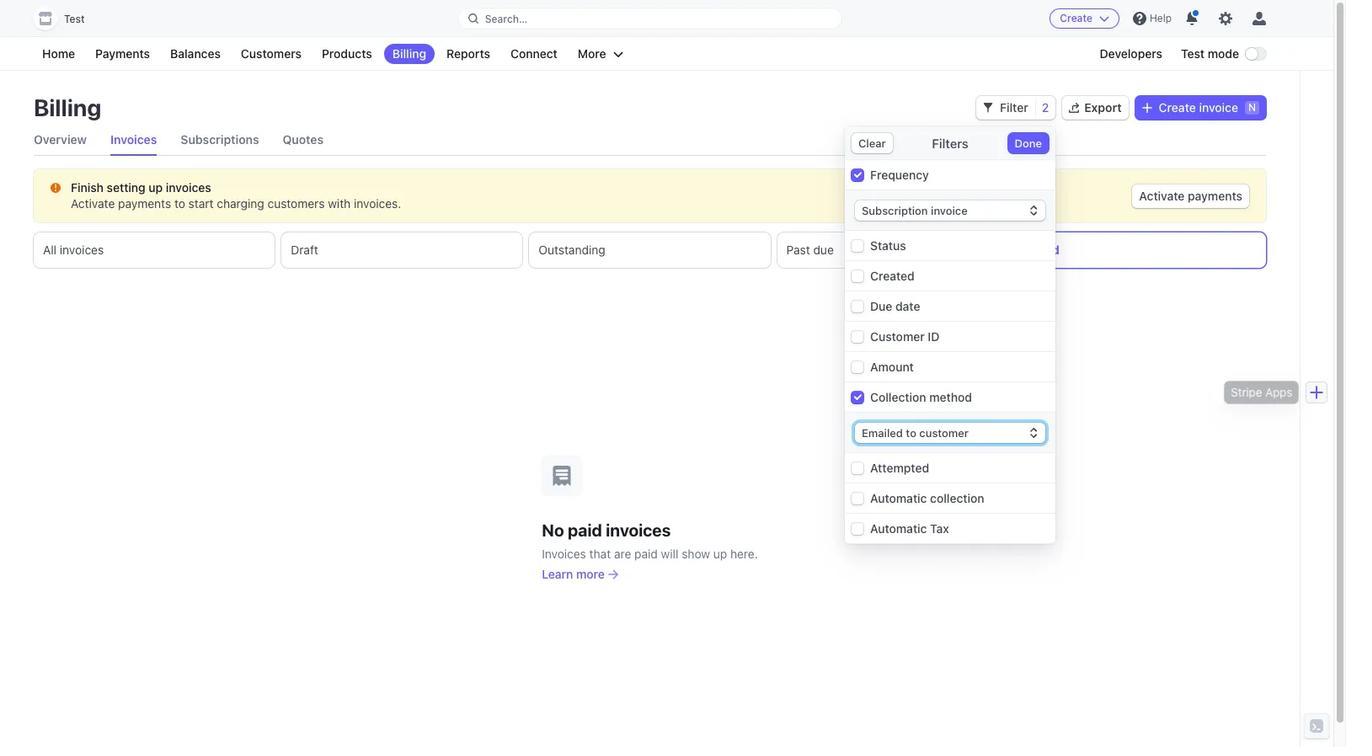 Task type: describe. For each thing, give the bounding box(es) containing it.
method
[[929, 390, 972, 404]]

invoice
[[1199, 100, 1238, 115]]

collection
[[930, 491, 984, 505]]

more button
[[569, 44, 632, 64]]

create for create
[[1060, 12, 1092, 24]]

connect link
[[502, 44, 566, 64]]

invoices inside "button"
[[60, 243, 104, 257]]

invoices inside finish setting up invoices activate payments to start charging customers with invoices.
[[166, 180, 211, 195]]

svg image for create invoice
[[1142, 103, 1152, 113]]

reports
[[446, 46, 490, 61]]

help
[[1150, 12, 1172, 24]]

Search… search field
[[458, 8, 842, 29]]

invoices that are paid will show up here.
[[542, 546, 758, 561]]

search…
[[485, 12, 528, 25]]

payments
[[95, 46, 150, 61]]

paid button
[[1025, 232, 1266, 268]]

create button
[[1050, 8, 1119, 29]]

due
[[813, 243, 834, 257]]

learn more
[[542, 567, 605, 581]]

1 vertical spatial billing
[[34, 94, 101, 121]]

notifications image
[[1185, 12, 1199, 25]]

customer
[[870, 329, 925, 344]]

done button
[[1008, 133, 1049, 153]]

2 vertical spatial invoices
[[606, 520, 671, 540]]

outstanding
[[539, 243, 605, 257]]

finish
[[71, 180, 104, 195]]

0 horizontal spatial svg image
[[51, 183, 61, 193]]

clear
[[858, 136, 886, 150]]

up inside finish setting up invoices activate payments to start charging customers with invoices.
[[149, 180, 163, 195]]

invoices link
[[110, 125, 157, 155]]

draft button
[[282, 232, 523, 268]]

more
[[576, 567, 605, 581]]

test button
[[34, 7, 102, 30]]

svg image for filter
[[983, 103, 993, 113]]

here.
[[730, 546, 758, 561]]

automatic tax
[[870, 521, 949, 536]]

attempted
[[870, 461, 929, 475]]

date
[[895, 299, 920, 313]]

status
[[870, 238, 906, 253]]

customers link
[[232, 44, 310, 64]]

export button
[[1062, 96, 1129, 120]]

tab list containing overview
[[34, 125, 1266, 156]]

with
[[328, 196, 351, 211]]

done
[[1015, 136, 1042, 150]]

filters
[[932, 136, 969, 151]]

draft
[[291, 243, 318, 257]]

reports link
[[438, 44, 499, 64]]

mode
[[1208, 46, 1239, 61]]

n
[[1248, 101, 1256, 114]]

customer id
[[870, 329, 940, 344]]

finish setting up invoices activate payments to start charging customers with invoices.
[[71, 180, 401, 211]]

Search… text field
[[458, 8, 842, 29]]

balances link
[[162, 44, 229, 64]]

connect
[[510, 46, 558, 61]]

that
[[589, 546, 611, 561]]

start
[[188, 196, 214, 211]]

setting
[[107, 180, 146, 195]]

1 horizontal spatial payments
[[1188, 189, 1243, 203]]

due
[[870, 299, 892, 313]]

id
[[928, 329, 940, 344]]

activate payments link
[[1132, 184, 1249, 208]]

home
[[42, 46, 75, 61]]

no paid invoices
[[542, 520, 671, 540]]

automatic for automatic collection
[[870, 491, 927, 505]]

customers
[[241, 46, 302, 61]]

are
[[614, 546, 631, 561]]

learn more link
[[542, 566, 618, 583]]

all
[[43, 243, 57, 257]]



Task type: vqa. For each thing, say whether or not it's contained in the screenshot.
Automatic corresponding to Automatic Tax
yes



Task type: locate. For each thing, give the bounding box(es) containing it.
0 vertical spatial invoices
[[166, 180, 211, 195]]

invoices
[[110, 132, 157, 147], [542, 546, 586, 561]]

1 horizontal spatial svg image
[[983, 103, 993, 113]]

0 horizontal spatial invoices
[[110, 132, 157, 147]]

1 vertical spatial invoices
[[60, 243, 104, 257]]

tax
[[930, 521, 949, 536]]

create inside button
[[1060, 12, 1092, 24]]

create invoice
[[1159, 100, 1238, 115]]

developers
[[1100, 46, 1163, 61]]

svg image left 'finish'
[[51, 183, 61, 193]]

1 horizontal spatial invoices
[[166, 180, 211, 195]]

0 horizontal spatial up
[[149, 180, 163, 195]]

test
[[64, 13, 85, 25], [1181, 46, 1205, 61]]

more
[[578, 46, 606, 61]]

past due
[[786, 243, 834, 257]]

1 tab list from the top
[[34, 125, 1266, 156]]

automatic
[[870, 491, 927, 505], [870, 521, 927, 536]]

1 vertical spatial invoices
[[542, 546, 586, 561]]

collection method
[[870, 390, 972, 404]]

paid
[[1034, 243, 1060, 257]]

1 automatic from the top
[[870, 491, 927, 505]]

0 vertical spatial billing
[[392, 46, 426, 61]]

1 vertical spatial test
[[1181, 46, 1205, 61]]

activate
[[1139, 189, 1185, 203], [71, 196, 115, 211]]

invoices up learn
[[542, 546, 586, 561]]

filter
[[1000, 100, 1028, 115]]

activate payments
[[1139, 189, 1243, 203]]

svg image right export
[[1142, 103, 1152, 113]]

create for create invoice
[[1159, 100, 1196, 115]]

0 vertical spatial test
[[64, 13, 85, 25]]

past
[[786, 243, 810, 257]]

up left here.
[[713, 546, 727, 561]]

1 vertical spatial tab list
[[34, 232, 1266, 268]]

paid
[[568, 520, 602, 540], [634, 546, 658, 561]]

customers
[[267, 196, 325, 211]]

overview
[[34, 132, 87, 147]]

invoices up to
[[166, 180, 211, 195]]

1 horizontal spatial activate
[[1139, 189, 1185, 203]]

up right setting
[[149, 180, 163, 195]]

test inside button
[[64, 13, 85, 25]]

activate down 'finish'
[[71, 196, 115, 211]]

learn
[[542, 567, 573, 581]]

collection
[[870, 390, 926, 404]]

0 vertical spatial automatic
[[870, 491, 927, 505]]

1 vertical spatial up
[[713, 546, 727, 561]]

billing link
[[384, 44, 435, 64]]

past due button
[[777, 232, 1018, 268]]

all invoices button
[[34, 232, 275, 268]]

0 horizontal spatial invoices
[[60, 243, 104, 257]]

frequency
[[870, 168, 929, 182]]

0 vertical spatial create
[[1060, 12, 1092, 24]]

subscriptions link
[[181, 125, 259, 155]]

home link
[[34, 44, 83, 64]]

paid right are
[[634, 546, 658, 561]]

charging
[[217, 196, 264, 211]]

2 horizontal spatial invoices
[[606, 520, 671, 540]]

1 vertical spatial automatic
[[870, 521, 927, 536]]

payments inside finish setting up invoices activate payments to start charging customers with invoices.
[[118, 196, 171, 211]]

invoices up setting
[[110, 132, 157, 147]]

test up home
[[64, 13, 85, 25]]

0 horizontal spatial create
[[1060, 12, 1092, 24]]

create
[[1060, 12, 1092, 24], [1159, 100, 1196, 115]]

0 vertical spatial paid
[[568, 520, 602, 540]]

1 horizontal spatial invoices
[[542, 546, 586, 561]]

2 tab list from the top
[[34, 232, 1266, 268]]

products link
[[313, 44, 381, 64]]

1 horizontal spatial test
[[1181, 46, 1205, 61]]

0 vertical spatial tab list
[[34, 125, 1266, 156]]

quotes link
[[283, 125, 324, 155]]

show
[[682, 546, 710, 561]]

invoices right the all
[[60, 243, 104, 257]]

balances
[[170, 46, 221, 61]]

will
[[661, 546, 678, 561]]

0 horizontal spatial billing
[[34, 94, 101, 121]]

create left invoice
[[1159, 100, 1196, 115]]

automatic left tax
[[870, 521, 927, 536]]

0 horizontal spatial paid
[[568, 520, 602, 540]]

2
[[1042, 100, 1049, 115]]

1 horizontal spatial up
[[713, 546, 727, 561]]

products
[[322, 46, 372, 61]]

1 vertical spatial paid
[[634, 546, 658, 561]]

automatic collection
[[870, 491, 984, 505]]

1 horizontal spatial billing
[[392, 46, 426, 61]]

1 horizontal spatial paid
[[634, 546, 658, 561]]

billing left reports
[[392, 46, 426, 61]]

developers link
[[1091, 44, 1171, 64]]

all invoices
[[43, 243, 104, 257]]

activate inside finish setting up invoices activate payments to start charging customers with invoices.
[[71, 196, 115, 211]]

create up the developers link
[[1060, 12, 1092, 24]]

subscriptions
[[181, 132, 259, 147]]

invoices for invoices
[[110, 132, 157, 147]]

tab list containing all invoices
[[34, 232, 1266, 268]]

up
[[149, 180, 163, 195], [713, 546, 727, 561]]

0 horizontal spatial activate
[[71, 196, 115, 211]]

due date
[[870, 299, 920, 313]]

0 horizontal spatial payments
[[118, 196, 171, 211]]

activate up paid 'button'
[[1139, 189, 1185, 203]]

to
[[174, 196, 185, 211]]

automatic for automatic tax
[[870, 521, 927, 536]]

2 horizontal spatial svg image
[[1142, 103, 1152, 113]]

export
[[1084, 100, 1122, 115]]

0 vertical spatial up
[[149, 180, 163, 195]]

test for test
[[64, 13, 85, 25]]

amount
[[870, 360, 914, 374]]

tab list
[[34, 125, 1266, 156], [34, 232, 1266, 268]]

1 vertical spatial create
[[1159, 100, 1196, 115]]

test left mode
[[1181, 46, 1205, 61]]

test for test mode
[[1181, 46, 1205, 61]]

invoices for invoices that are paid will show up here.
[[542, 546, 586, 561]]

created
[[870, 269, 915, 283]]

billing up the overview
[[34, 94, 101, 121]]

paid up "that"
[[568, 520, 602, 540]]

clear button
[[852, 133, 893, 153]]

quotes
[[283, 132, 324, 147]]

billing
[[392, 46, 426, 61], [34, 94, 101, 121]]

outstanding button
[[529, 232, 770, 268]]

no
[[542, 520, 564, 540]]

invoices
[[166, 180, 211, 195], [60, 243, 104, 257], [606, 520, 671, 540]]

0 horizontal spatial test
[[64, 13, 85, 25]]

svg image
[[983, 103, 993, 113], [1142, 103, 1152, 113], [51, 183, 61, 193]]

help button
[[1126, 5, 1179, 32]]

automatic down "attempted"
[[870, 491, 927, 505]]

svg image left filter
[[983, 103, 993, 113]]

1 horizontal spatial create
[[1159, 100, 1196, 115]]

0 vertical spatial invoices
[[110, 132, 157, 147]]

test mode
[[1181, 46, 1239, 61]]

overview link
[[34, 125, 87, 155]]

invoices.
[[354, 196, 401, 211]]

invoices up invoices that are paid will show up here.
[[606, 520, 671, 540]]

2 automatic from the top
[[870, 521, 927, 536]]

payments
[[1188, 189, 1243, 203], [118, 196, 171, 211]]

payments link
[[87, 44, 158, 64]]



